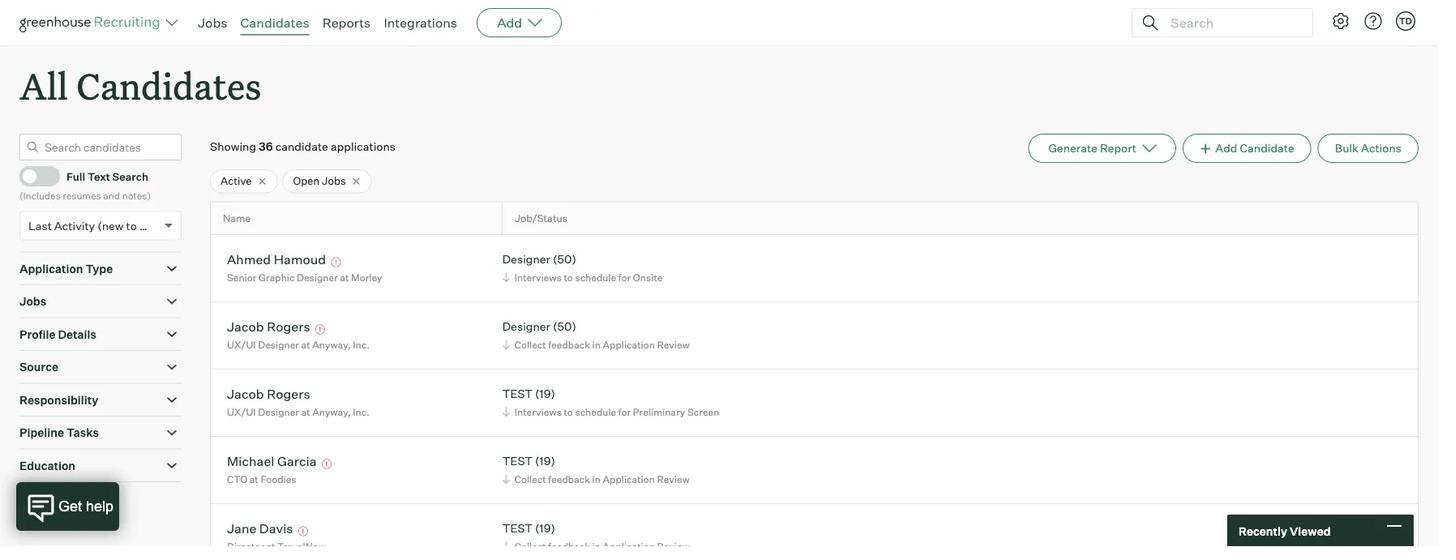 Task type: locate. For each thing, give the bounding box(es) containing it.
(19) up interviews to schedule for preliminary screen link
[[535, 387, 555, 401]]

to up designer (50) collect feedback in application review at the bottom left of page
[[564, 271, 573, 284]]

(19) for test (19)
[[535, 522, 555, 536]]

to for (19)
[[564, 406, 573, 418]]

0 vertical spatial for
[[619, 271, 631, 284]]

at
[[340, 271, 349, 284], [301, 339, 310, 351], [301, 406, 310, 418], [250, 473, 258, 485]]

2 vertical spatial application
[[603, 473, 655, 485]]

2 anyway, from the top
[[312, 406, 351, 418]]

collect for jacob rogers
[[515, 339, 546, 351]]

collect
[[515, 339, 546, 351], [515, 473, 546, 485]]

0 vertical spatial (19)
[[535, 387, 555, 401]]

rogers for jacob rogers
[[267, 318, 310, 335]]

2 in from the top
[[592, 473, 601, 485]]

anyway, up michael garcia has been in application review for more than 5 days icon
[[312, 406, 351, 418]]

for inside test (19) interviews to schedule for preliminary screen
[[619, 406, 631, 418]]

schedule for (50)
[[575, 271, 616, 284]]

schedule left onsite
[[575, 271, 616, 284]]

review up preliminary
[[657, 339, 690, 351]]

1 inc. from the top
[[353, 339, 370, 351]]

interviews to schedule for preliminary screen link
[[500, 404, 724, 420]]

jacob rogers link
[[227, 318, 310, 337], [227, 386, 310, 404]]

reset
[[44, 499, 74, 513]]

collect feedback in application review link
[[500, 337, 694, 352], [500, 472, 694, 487]]

0 vertical spatial test
[[502, 387, 533, 401]]

to for (50)
[[564, 271, 573, 284]]

1 collect from the top
[[515, 339, 546, 351]]

at up the garcia
[[301, 406, 310, 418]]

1 for from the top
[[619, 271, 631, 284]]

test
[[502, 387, 533, 401], [502, 454, 533, 468], [502, 522, 533, 536]]

2 inc. from the top
[[353, 406, 370, 418]]

collect for michael garcia
[[515, 473, 546, 485]]

(50) up interviews to schedule for onsite link
[[553, 252, 576, 267]]

to for activity
[[126, 219, 137, 233]]

0 horizontal spatial add
[[497, 15, 522, 31]]

1 review from the top
[[657, 339, 690, 351]]

1 vertical spatial inc.
[[353, 406, 370, 418]]

senior graphic designer at morley
[[227, 271, 382, 284]]

1 vertical spatial jacob rogers link
[[227, 386, 310, 404]]

jacob
[[227, 318, 264, 335], [227, 386, 264, 402]]

collect inside designer (50) collect feedback in application review
[[515, 339, 546, 351]]

(19) inside test (19) interviews to schedule for preliminary screen
[[535, 387, 555, 401]]

jane
[[227, 520, 257, 537]]

review inside the "test (19) collect feedback in application review"
[[657, 473, 690, 485]]

rogers inside the jacob rogers ux/ui designer at anyway, inc.
[[267, 386, 310, 402]]

to up the "test (19) collect feedback in application review"
[[564, 406, 573, 418]]

application for jacob rogers
[[603, 339, 655, 351]]

greenhouse recruiting image
[[19, 13, 165, 32]]

designer down job/status
[[502, 252, 551, 267]]

reports
[[322, 15, 371, 31]]

1 vertical spatial to
[[564, 271, 573, 284]]

type
[[85, 262, 113, 276]]

feedback for michael garcia
[[548, 473, 590, 485]]

in for michael garcia
[[592, 473, 601, 485]]

0 vertical spatial collect
[[515, 339, 546, 351]]

jacob rogers has been in application review for more than 5 days image
[[313, 325, 328, 335]]

ux/ui inside the jacob rogers ux/ui designer at anyway, inc.
[[227, 406, 256, 418]]

michael garcia has been in application review for more than 5 days image
[[319, 459, 334, 469]]

designer (50) interviews to schedule for onsite
[[502, 252, 663, 284]]

details
[[58, 327, 96, 342]]

schedule inside test (19) interviews to schedule for preliminary screen
[[575, 406, 616, 418]]

1 ux/ui from the top
[[227, 339, 256, 351]]

1 vertical spatial (50)
[[553, 320, 576, 334]]

1 vertical spatial review
[[657, 473, 690, 485]]

1 rogers from the top
[[267, 318, 310, 335]]

at down the ahmed hamoud has been in onsite for more than 21 days image
[[340, 271, 349, 284]]

checkmark image
[[27, 170, 39, 181]]

review down preliminary
[[657, 473, 690, 485]]

jacob rogers link down ux/ui designer at anyway, inc.
[[227, 386, 310, 404]]

1 vertical spatial schedule
[[575, 406, 616, 418]]

at inside the jacob rogers ux/ui designer at anyway, inc.
[[301, 406, 310, 418]]

0 vertical spatial interviews
[[515, 271, 562, 284]]

1 vertical spatial application
[[603, 339, 655, 351]]

2 interviews from the top
[[515, 406, 562, 418]]

jacob up the michael
[[227, 386, 264, 402]]

2 jacob from the top
[[227, 386, 264, 402]]

in inside designer (50) collect feedback in application review
[[592, 339, 601, 351]]

0 vertical spatial inc.
[[353, 339, 370, 351]]

review inside designer (50) collect feedback in application review
[[657, 339, 690, 351]]

2 test from the top
[[502, 454, 533, 468]]

jacob rogers link up ux/ui designer at anyway, inc.
[[227, 318, 310, 337]]

(19) down the "test (19) collect feedback in application review"
[[535, 522, 555, 536]]

1 schedule from the top
[[575, 271, 616, 284]]

1 vertical spatial rogers
[[267, 386, 310, 402]]

in inside the "test (19) collect feedback in application review"
[[592, 473, 601, 485]]

add for add candidate
[[1216, 141, 1238, 155]]

to inside designer (50) interviews to schedule for onsite
[[564, 271, 573, 284]]

feedback up test (19)
[[548, 473, 590, 485]]

2 (19) from the top
[[535, 454, 555, 468]]

interviews inside test (19) interviews to schedule for preliminary screen
[[515, 406, 562, 418]]

1 interviews from the top
[[515, 271, 562, 284]]

0 vertical spatial (50)
[[553, 252, 576, 267]]

full text search (includes resumes and notes)
[[19, 170, 151, 202]]

for left preliminary
[[619, 406, 631, 418]]

schedule
[[575, 271, 616, 284], [575, 406, 616, 418]]

for for (50)
[[619, 271, 631, 284]]

td button
[[1393, 8, 1419, 34]]

to inside test (19) interviews to schedule for preliminary screen
[[564, 406, 573, 418]]

candidates right jobs link
[[240, 15, 309, 31]]

review
[[657, 339, 690, 351], [657, 473, 690, 485]]

ux/ui designer at anyway, inc.
[[227, 339, 370, 351]]

candidates
[[240, 15, 309, 31], [76, 62, 261, 109]]

0 vertical spatial schedule
[[575, 271, 616, 284]]

collect feedback in application review link up test (19) interviews to schedule for preliminary screen
[[500, 337, 694, 352]]

job/status
[[515, 212, 568, 225]]

1 vertical spatial collect
[[515, 473, 546, 485]]

0 vertical spatial add
[[497, 15, 522, 31]]

anyway, inside the jacob rogers ux/ui designer at anyway, inc.
[[312, 406, 351, 418]]

anyway, down jacob rogers has been in application review for more than 5 days icon
[[312, 339, 351, 351]]

(50) down interviews to schedule for onsite link
[[553, 320, 576, 334]]

ux/ui up the michael
[[227, 406, 256, 418]]

1 feedback from the top
[[548, 339, 590, 351]]

for inside designer (50) interviews to schedule for onsite
[[619, 271, 631, 284]]

1 horizontal spatial add
[[1216, 141, 1238, 155]]

1 vertical spatial jacob
[[227, 386, 264, 402]]

0 vertical spatial ux/ui
[[227, 339, 256, 351]]

candidates link
[[240, 15, 309, 31]]

0 vertical spatial anyway,
[[312, 339, 351, 351]]

2 vertical spatial (19)
[[535, 522, 555, 536]]

to
[[126, 219, 137, 233], [564, 271, 573, 284], [564, 406, 573, 418]]

ux/ui down the jacob rogers
[[227, 339, 256, 351]]

garcia
[[277, 453, 317, 469]]

1 vertical spatial anyway,
[[312, 406, 351, 418]]

2 vertical spatial jobs
[[19, 294, 46, 309]]

1 (19) from the top
[[535, 387, 555, 401]]

last
[[28, 219, 52, 233]]

collect feedback in application review link for michael garcia
[[500, 472, 694, 487]]

active
[[221, 174, 252, 187]]

2 collect from the top
[[515, 473, 546, 485]]

application up test (19) interviews to schedule for preliminary screen
[[603, 339, 655, 351]]

test (19)
[[502, 522, 555, 536]]

screen
[[688, 406, 720, 418]]

schedule up the "test (19) collect feedback in application review"
[[575, 406, 616, 418]]

jane davis has been in application review for more than 5 days image
[[296, 527, 311, 537]]

generate report button
[[1028, 134, 1177, 163]]

1 (50) from the top
[[553, 252, 576, 267]]

1 collect feedback in application review link from the top
[[500, 337, 694, 352]]

jacob down the senior
[[227, 318, 264, 335]]

to left old)
[[126, 219, 137, 233]]

for
[[619, 271, 631, 284], [619, 406, 631, 418]]

schedule inside designer (50) interviews to schedule for onsite
[[575, 271, 616, 284]]

jacob for jacob rogers ux/ui designer at anyway, inc.
[[227, 386, 264, 402]]

rogers up ux/ui designer at anyway, inc.
[[267, 318, 310, 335]]

designer down interviews to schedule for onsite link
[[502, 320, 551, 334]]

test for test (19)
[[502, 522, 533, 536]]

3 (19) from the top
[[535, 522, 555, 536]]

inc.
[[353, 339, 370, 351], [353, 406, 370, 418]]

test inside test (19) interviews to schedule for preliminary screen
[[502, 387, 533, 401]]

2 for from the top
[[619, 406, 631, 418]]

2 feedback from the top
[[548, 473, 590, 485]]

1 vertical spatial for
[[619, 406, 631, 418]]

2 collect feedback in application review link from the top
[[500, 472, 694, 487]]

(19) for test (19) collect feedback in application review
[[535, 454, 555, 468]]

designer inside the jacob rogers ux/ui designer at anyway, inc.
[[258, 406, 299, 418]]

2 vertical spatial to
[[564, 406, 573, 418]]

ux/ui
[[227, 339, 256, 351], [227, 406, 256, 418]]

michael garcia link
[[227, 453, 317, 472]]

Search text field
[[1167, 11, 1298, 34]]

review for michael garcia
[[657, 473, 690, 485]]

3 test from the top
[[502, 522, 533, 536]]

1 vertical spatial add
[[1216, 141, 1238, 155]]

2 rogers from the top
[[267, 386, 310, 402]]

1 vertical spatial feedback
[[548, 473, 590, 485]]

1 test from the top
[[502, 387, 533, 401]]

(50) inside designer (50) collect feedback in application review
[[553, 320, 576, 334]]

rogers
[[267, 318, 310, 335], [267, 386, 310, 402]]

foodies
[[261, 473, 296, 485]]

0 vertical spatial jacob
[[227, 318, 264, 335]]

jobs right open
[[322, 174, 346, 187]]

1 vertical spatial (19)
[[535, 454, 555, 468]]

in
[[592, 339, 601, 351], [592, 473, 601, 485]]

jane davis link
[[227, 520, 293, 539]]

jobs left candidates link
[[198, 15, 227, 31]]

(50) inside designer (50) interviews to schedule for onsite
[[553, 252, 576, 267]]

(19) up test (19)
[[535, 454, 555, 468]]

designer
[[502, 252, 551, 267], [297, 271, 338, 284], [502, 320, 551, 334], [258, 339, 299, 351], [258, 406, 299, 418]]

1 jacob from the top
[[227, 318, 264, 335]]

0 vertical spatial rogers
[[267, 318, 310, 335]]

td button
[[1396, 11, 1416, 31]]

1 vertical spatial jobs
[[322, 174, 346, 187]]

in up test (19) interviews to schedule for preliminary screen
[[592, 339, 601, 351]]

2 vertical spatial test
[[502, 522, 533, 536]]

jacob inside the jacob rogers ux/ui designer at anyway, inc.
[[227, 386, 264, 402]]

tasks
[[66, 426, 99, 440]]

(50)
[[553, 252, 576, 267], [553, 320, 576, 334]]

collect inside the "test (19) collect feedback in application review"
[[515, 473, 546, 485]]

0 vertical spatial review
[[657, 339, 690, 351]]

1 vertical spatial ux/ui
[[227, 406, 256, 418]]

application inside the "test (19) collect feedback in application review"
[[603, 473, 655, 485]]

designer up the michael garcia
[[258, 406, 299, 418]]

1 vertical spatial collect feedback in application review link
[[500, 472, 694, 487]]

add button
[[477, 8, 562, 37]]

rogers down ux/ui designer at anyway, inc.
[[267, 386, 310, 402]]

feedback down interviews to schedule for onsite link
[[548, 339, 590, 351]]

open
[[293, 174, 320, 187]]

2 review from the top
[[657, 473, 690, 485]]

application
[[19, 262, 83, 276], [603, 339, 655, 351], [603, 473, 655, 485]]

notes)
[[122, 189, 151, 202]]

feedback inside designer (50) collect feedback in application review
[[548, 339, 590, 351]]

1 vertical spatial interviews
[[515, 406, 562, 418]]

add inside popup button
[[497, 15, 522, 31]]

1 anyway, from the top
[[312, 339, 351, 351]]

0 vertical spatial to
[[126, 219, 137, 233]]

responsibility
[[19, 393, 98, 407]]

preliminary
[[633, 406, 685, 418]]

for left onsite
[[619, 271, 631, 284]]

1 vertical spatial in
[[592, 473, 601, 485]]

(19) for test (19) interviews to schedule for preliminary screen
[[535, 387, 555, 401]]

2 (50) from the top
[[553, 320, 576, 334]]

0 vertical spatial jacob rogers link
[[227, 318, 310, 337]]

add
[[497, 15, 522, 31], [1216, 141, 1238, 155]]

0 vertical spatial jobs
[[198, 15, 227, 31]]

collect feedback in application review link down interviews to schedule for preliminary screen link
[[500, 472, 694, 487]]

0 vertical spatial feedback
[[548, 339, 590, 351]]

feedback inside the "test (19) collect feedback in application review"
[[548, 473, 590, 485]]

1 in from the top
[[592, 339, 601, 351]]

application inside designer (50) collect feedback in application review
[[603, 339, 655, 351]]

anyway,
[[312, 339, 351, 351], [312, 406, 351, 418]]

test inside the "test (19) collect feedback in application review"
[[502, 454, 533, 468]]

1 vertical spatial test
[[502, 454, 533, 468]]

2 schedule from the top
[[575, 406, 616, 418]]

in down interviews to schedule for preliminary screen link
[[592, 473, 601, 485]]

0 vertical spatial in
[[592, 339, 601, 351]]

(19)
[[535, 387, 555, 401], [535, 454, 555, 468], [535, 522, 555, 536]]

2 horizontal spatial jobs
[[322, 174, 346, 187]]

designer down the jacob rogers
[[258, 339, 299, 351]]

application down interviews to schedule for preliminary screen link
[[603, 473, 655, 485]]

(19) inside the "test (19) collect feedback in application review"
[[535, 454, 555, 468]]

0 vertical spatial collect feedback in application review link
[[500, 337, 694, 352]]

jobs up profile
[[19, 294, 46, 309]]

application down last
[[19, 262, 83, 276]]

2 ux/ui from the top
[[227, 406, 256, 418]]

test (19) interviews to schedule for preliminary screen
[[502, 387, 720, 418]]

candidates down jobs link
[[76, 62, 261, 109]]

interviews inside designer (50) interviews to schedule for onsite
[[515, 271, 562, 284]]



Task type: describe. For each thing, give the bounding box(es) containing it.
(includes
[[19, 189, 61, 202]]

application for michael garcia
[[603, 473, 655, 485]]

cto
[[227, 473, 247, 485]]

pipeline tasks
[[19, 426, 99, 440]]

Search candidates field
[[19, 134, 182, 161]]

jacob rogers
[[227, 318, 310, 335]]

interviews for test
[[515, 406, 562, 418]]

jobs link
[[198, 15, 227, 31]]

td
[[1399, 15, 1413, 26]]

in for jacob rogers
[[592, 339, 601, 351]]

recently
[[1239, 524, 1288, 538]]

review for jacob rogers
[[657, 339, 690, 351]]

profile
[[19, 327, 56, 342]]

resumes
[[63, 189, 101, 202]]

bulk actions link
[[1318, 134, 1419, 163]]

report
[[1100, 141, 1137, 155]]

designer (50) collect feedback in application review
[[502, 320, 690, 351]]

reports link
[[322, 15, 371, 31]]

bulk actions
[[1335, 141, 1402, 155]]

1 vertical spatial candidates
[[76, 62, 261, 109]]

text
[[88, 170, 110, 183]]

(50) for hamoud
[[553, 252, 576, 267]]

onsite
[[633, 271, 663, 284]]

add for add
[[497, 15, 522, 31]]

integrations link
[[384, 15, 457, 31]]

pipeline
[[19, 426, 64, 440]]

(50) for rogers
[[553, 320, 576, 334]]

bulk
[[1335, 141, 1359, 155]]

michael garcia
[[227, 453, 317, 469]]

for for (19)
[[619, 406, 631, 418]]

candidate
[[275, 140, 328, 154]]

source
[[19, 360, 58, 374]]

ahmed
[[227, 251, 271, 267]]

last activity (new to old)
[[28, 219, 160, 233]]

showing 36 candidate applications
[[210, 140, 396, 154]]

0 vertical spatial application
[[19, 262, 83, 276]]

0 horizontal spatial jobs
[[19, 294, 46, 309]]

test for test (19) collect feedback in application review
[[502, 454, 533, 468]]

senior
[[227, 271, 257, 284]]

viewed
[[1290, 524, 1331, 538]]

application type
[[19, 262, 113, 276]]

integrations
[[384, 15, 457, 31]]

at right "cto"
[[250, 473, 258, 485]]

jacob for jacob rogers
[[227, 318, 264, 335]]

(new
[[97, 219, 124, 233]]

ahmed hamoud
[[227, 251, 326, 267]]

jane davis
[[227, 520, 293, 537]]

inc. inside the jacob rogers ux/ui designer at anyway, inc.
[[353, 406, 370, 418]]

last activity (new to old) option
[[28, 219, 160, 233]]

rogers for jacob rogers ux/ui designer at anyway, inc.
[[267, 386, 310, 402]]

add candidate
[[1216, 141, 1295, 155]]

recently viewed
[[1239, 524, 1331, 538]]

reset filters button
[[19, 491, 117, 521]]

designer inside designer (50) collect feedback in application review
[[502, 320, 551, 334]]

2 jacob rogers link from the top
[[227, 386, 310, 404]]

ahmed hamoud has been in onsite for more than 21 days image
[[329, 258, 343, 267]]

candidate reports are now available! apply filters and select "view in app" element
[[1028, 134, 1177, 163]]

education
[[19, 459, 75, 473]]

and
[[103, 189, 120, 202]]

designer down the ahmed hamoud has been in onsite for more than 21 days image
[[297, 271, 338, 284]]

old)
[[139, 219, 160, 233]]

jacob rogers ux/ui designer at anyway, inc.
[[227, 386, 370, 418]]

name
[[223, 212, 251, 225]]

actions
[[1361, 141, 1402, 155]]

test for test (19) interviews to schedule for preliminary screen
[[502, 387, 533, 401]]

generate report
[[1049, 141, 1137, 155]]

full
[[66, 170, 85, 183]]

feedback for jacob rogers
[[548, 339, 590, 351]]

ahmed hamoud link
[[227, 251, 326, 270]]

interviews to schedule for onsite link
[[500, 270, 667, 285]]

1 jacob rogers link from the top
[[227, 318, 310, 337]]

collect feedback in application review link for jacob rogers
[[500, 337, 694, 352]]

candidate
[[1240, 141, 1295, 155]]

1 horizontal spatial jobs
[[198, 15, 227, 31]]

applications
[[331, 140, 396, 154]]

add candidate link
[[1183, 134, 1312, 163]]

davis
[[259, 520, 293, 537]]

morley
[[351, 271, 382, 284]]

at down the jacob rogers
[[301, 339, 310, 351]]

all
[[19, 62, 68, 109]]

generate
[[1049, 141, 1098, 155]]

activity
[[54, 219, 95, 233]]

designer inside designer (50) interviews to schedule for onsite
[[502, 252, 551, 267]]

showing
[[210, 140, 256, 154]]

36
[[259, 140, 273, 154]]

open jobs
[[293, 174, 346, 187]]

hamoud
[[274, 251, 326, 267]]

schedule for (19)
[[575, 406, 616, 418]]

interviews for designer
[[515, 271, 562, 284]]

configure image
[[1331, 11, 1351, 31]]

cto at foodies
[[227, 473, 296, 485]]

michael
[[227, 453, 274, 469]]

0 vertical spatial candidates
[[240, 15, 309, 31]]

all candidates
[[19, 62, 261, 109]]

filters
[[76, 499, 109, 513]]

reset filters
[[44, 499, 109, 513]]

test (19) collect feedback in application review
[[502, 454, 690, 485]]

graphic
[[259, 271, 295, 284]]

profile details
[[19, 327, 96, 342]]

search
[[112, 170, 148, 183]]



Task type: vqa. For each thing, say whether or not it's contained in the screenshot.
3d
no



